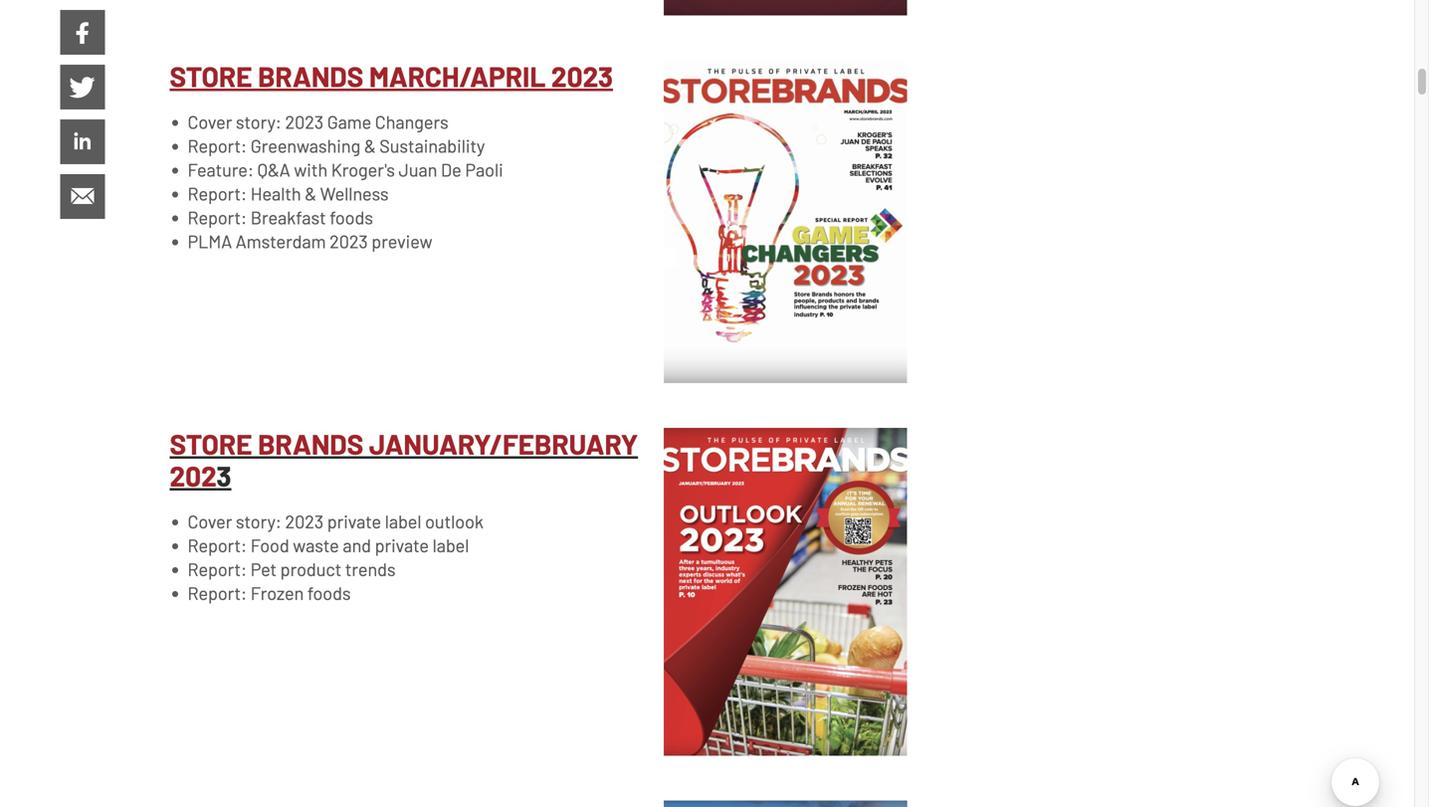 Task type: vqa. For each thing, say whether or not it's contained in the screenshot.
'foods'
yes



Task type: describe. For each thing, give the bounding box(es) containing it.
cover story: 2023 game changers report: greenwashing & sustainability feature: q&a with kroger's juan de paoli report: health & wellness report: breakfast foods plma amsterdam 2023 preview
[[188, 111, 503, 252]]

linkedin link
[[60, 119, 105, 164]]

cover for cover story: 2023 game changers report: greenwashing & sustainability feature: q&a with kroger's juan de paoli report: health & wellness report: breakfast foods plma amsterdam 2023 preview
[[188, 111, 232, 132]]

frozen
[[251, 582, 304, 604]]

q&a
[[257, 159, 290, 180]]

twitter link
[[60, 65, 105, 110]]

email link
[[60, 174, 105, 219]]

with
[[294, 159, 328, 180]]

breakfast
[[251, 206, 326, 228]]

wellness
[[320, 183, 389, 204]]

store brands march/april 2023
[[170, 59, 613, 92]]

de
[[441, 159, 462, 180]]

store for store brands january/february 202
[[170, 427, 252, 460]]

story: for report:
[[236, 511, 282, 532]]

store brands magazine may/june edition image
[[664, 0, 907, 15]]

waste
[[293, 534, 339, 556]]

1 horizontal spatial label
[[433, 534, 469, 556]]

paoli
[[465, 159, 503, 180]]

store brands january/february 202 link
[[170, 427, 638, 492]]

sustainability
[[380, 135, 485, 156]]

greenwashing
[[251, 135, 361, 156]]

product
[[280, 558, 342, 580]]

store brands december 2022 image
[[664, 801, 907, 807]]

food
[[251, 534, 289, 556]]

cover for cover story: 2023 private label outlook report: food waste and private label report: pet product trends report: frozen foods
[[188, 511, 232, 532]]

feature:
[[188, 159, 254, 180]]

store brands january/february 2023 image
[[664, 428, 907, 756]]

changers
[[375, 111, 449, 132]]

store for store brands march/april 2023
[[170, 59, 252, 92]]

foods inside cover story: 2023 game changers report: greenwashing & sustainability feature: q&a with kroger's juan de paoli report: health & wellness report: breakfast foods plma amsterdam 2023 preview
[[330, 206, 373, 228]]

store brands april/may image
[[664, 60, 907, 383]]

0 vertical spatial &
[[364, 135, 376, 156]]

1 report: from the top
[[188, 135, 247, 156]]

brands for january/february
[[258, 427, 364, 460]]

january/february
[[369, 427, 638, 460]]

3 report: from the top
[[188, 206, 247, 228]]

foods inside cover story: 2023 private label outlook report: food waste and private label report: pet product trends report: frozen foods
[[308, 582, 351, 604]]

6 report: from the top
[[188, 582, 247, 604]]

store brands january/february 202
[[170, 427, 638, 492]]

0 vertical spatial private
[[327, 511, 381, 532]]

linkedin image
[[60, 119, 105, 164]]



Task type: locate. For each thing, give the bounding box(es) containing it.
juan
[[399, 159, 437, 180]]

2 cover from the top
[[188, 511, 232, 532]]

email image
[[60, 174, 105, 219]]

report: up the "plma"
[[188, 206, 247, 228]]

march/april
[[369, 59, 546, 92]]

2023 inside cover story: 2023 private label outlook report: food waste and private label report: pet product trends report: frozen foods
[[285, 511, 324, 532]]

private up the and
[[327, 511, 381, 532]]

1 story: from the top
[[236, 111, 282, 132]]

0 horizontal spatial &
[[305, 183, 317, 204]]

5 report: from the top
[[188, 558, 247, 580]]

story: for greenwashing
[[236, 111, 282, 132]]

cover down 3
[[188, 511, 232, 532]]

1 vertical spatial cover
[[188, 511, 232, 532]]

story: up food
[[236, 511, 282, 532]]

0 vertical spatial cover
[[188, 111, 232, 132]]

foods
[[330, 206, 373, 228], [308, 582, 351, 604]]

brands for march/april
[[258, 59, 364, 92]]

1 vertical spatial story:
[[236, 511, 282, 532]]

1 horizontal spatial &
[[364, 135, 376, 156]]

2 store from the top
[[170, 427, 252, 460]]

trends
[[345, 558, 396, 580]]

1 vertical spatial foods
[[308, 582, 351, 604]]

preview
[[372, 230, 433, 252]]

story:
[[236, 111, 282, 132], [236, 511, 282, 532]]

1 vertical spatial &
[[305, 183, 317, 204]]

private up trends
[[375, 534, 429, 556]]

report: left pet
[[188, 558, 247, 580]]

label left outlook
[[385, 511, 422, 532]]

kroger's
[[331, 159, 395, 180]]

label
[[385, 511, 422, 532], [433, 534, 469, 556]]

2 story: from the top
[[236, 511, 282, 532]]

report: left frozen
[[188, 582, 247, 604]]

and
[[343, 534, 371, 556]]

foods down product
[[308, 582, 351, 604]]

brands up game in the left top of the page
[[258, 59, 364, 92]]

1 vertical spatial private
[[375, 534, 429, 556]]

1 vertical spatial label
[[433, 534, 469, 556]]

game
[[327, 111, 372, 132]]

&
[[364, 135, 376, 156], [305, 183, 317, 204]]

store inside the store brands january/february 202
[[170, 427, 252, 460]]

pet
[[251, 558, 277, 580]]

1 brands from the top
[[258, 59, 364, 92]]

health
[[251, 183, 301, 204]]

outlook
[[425, 511, 484, 532]]

0 vertical spatial store
[[170, 59, 252, 92]]

cover
[[188, 111, 232, 132], [188, 511, 232, 532]]

cover inside cover story: 2023 private label outlook report: food waste and private label report: pet product trends report: frozen foods
[[188, 511, 232, 532]]

brands right 3
[[258, 427, 364, 460]]

story: up q&a
[[236, 111, 282, 132]]

plma
[[188, 230, 232, 252]]

twitter image
[[60, 65, 105, 110]]

foods down wellness
[[330, 206, 373, 228]]

2 brands from the top
[[258, 427, 364, 460]]

1 store from the top
[[170, 59, 252, 92]]

202
[[170, 459, 216, 492]]

report: left food
[[188, 534, 247, 556]]

4 report: from the top
[[188, 534, 247, 556]]

amsterdam
[[236, 230, 326, 252]]

& up kroger's
[[364, 135, 376, 156]]

store brands march/april 2023 link
[[170, 59, 613, 92]]

brands
[[258, 59, 364, 92], [258, 427, 364, 460]]

report:
[[188, 135, 247, 156], [188, 183, 247, 204], [188, 206, 247, 228], [188, 534, 247, 556], [188, 558, 247, 580], [188, 582, 247, 604]]

cover up feature: at the left top of page
[[188, 111, 232, 132]]

1 vertical spatial brands
[[258, 427, 364, 460]]

report: up feature: at the left top of page
[[188, 135, 247, 156]]

facebook image
[[60, 10, 105, 55]]

& down with
[[305, 183, 317, 204]]

0 vertical spatial foods
[[330, 206, 373, 228]]

cover story: 2023 private label outlook report: food waste and private label report: pet product trends report: frozen foods
[[188, 511, 484, 604]]

2023
[[551, 59, 613, 92], [285, 111, 324, 132], [330, 230, 368, 252], [285, 511, 324, 532]]

0 vertical spatial story:
[[236, 111, 282, 132]]

private
[[327, 511, 381, 532], [375, 534, 429, 556]]

store
[[170, 59, 252, 92], [170, 427, 252, 460]]

1 cover from the top
[[188, 111, 232, 132]]

cover inside cover story: 2023 game changers report: greenwashing & sustainability feature: q&a with kroger's juan de paoli report: health & wellness report: breakfast foods plma amsterdam 2023 preview
[[188, 111, 232, 132]]

label down outlook
[[433, 534, 469, 556]]

0 vertical spatial brands
[[258, 59, 364, 92]]

facebook link
[[60, 10, 105, 55]]

brands inside the store brands january/february 202
[[258, 427, 364, 460]]

story: inside cover story: 2023 private label outlook report: food waste and private label report: pet product trends report: frozen foods
[[236, 511, 282, 532]]

1 vertical spatial store
[[170, 427, 252, 460]]

0 vertical spatial label
[[385, 511, 422, 532]]

0 horizontal spatial label
[[385, 511, 422, 532]]

report: down feature: at the left top of page
[[188, 183, 247, 204]]

story: inside cover story: 2023 game changers report: greenwashing & sustainability feature: q&a with kroger's juan de paoli report: health & wellness report: breakfast foods plma amsterdam 2023 preview
[[236, 111, 282, 132]]

2 report: from the top
[[188, 183, 247, 204]]

3
[[216, 459, 232, 492]]



